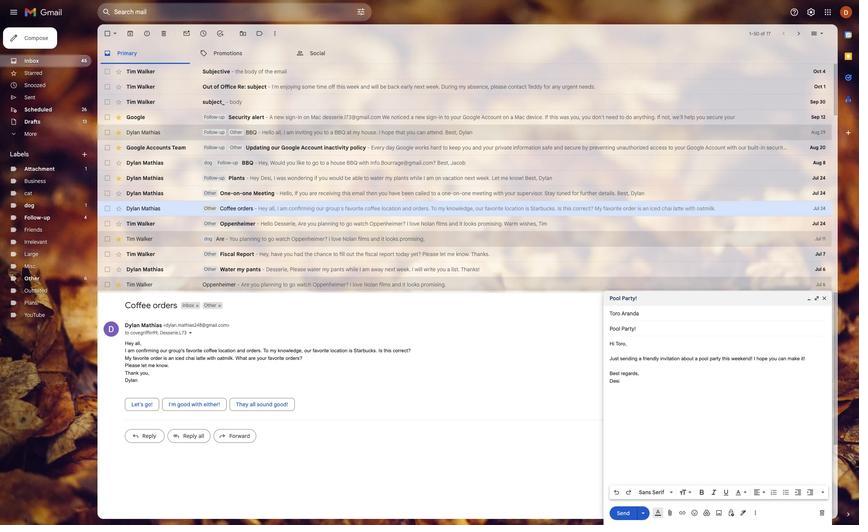 Task type: describe. For each thing, give the bounding box(es) containing it.
out of office re: subject - i'm enjoying some time off this week and will be back early next week. during my absence, please contact teddy for any urgent needs.
[[203, 83, 596, 90]]

0 horizontal spatial are
[[216, 236, 225, 243]]

further
[[581, 190, 598, 197]]

1 vertical spatial all,
[[269, 205, 276, 212]]

follow-up down subject_ on the top left of the page
[[204, 130, 225, 135]]

to inside the hey all, i am confirming our group's favorite coffee location and orders. to my knowledge, our favorite location is starbucks. is this correct? my favorite order is an iced chai latte with oatmilk. what are your favorite orders? please let me know. thank you, dylan
[[263, 348, 269, 354]]

all, inside the hey all, i am confirming our group's favorite coffee location and orders. to my knowledge, our favorite location is starbucks. is this correct? my favorite order is an iced chai latte with oatmilk. what are your favorite orders? please let me know. thank you, dylan
[[135, 341, 142, 347]]

1 horizontal spatial account
[[482, 114, 502, 121]]

more formatting options image
[[820, 489, 827, 497]]

other inside button
[[204, 303, 216, 308]]

walker for jul 11
[[136, 236, 153, 243]]

and right keep
[[473, 144, 482, 151]]

knowledge, inside the hey all, i am confirming our group's favorite coffee location and orders. to my knowledge, our favorite location is starbucks. is this correct? my favorite order is an iced chai latte with oatmilk. what are your favorite orders? please let me know. thank you, dylan
[[278, 348, 303, 354]]

don't
[[592, 114, 605, 121]]

0 horizontal spatial if
[[295, 190, 298, 197]]

and inside the hey all, i am confirming our group's favorite coffee location and orders. to my knowledge, our favorite location is starbucks. is this correct? my favorite order is an iced chai latte with oatmilk. what are your favorite orders? please let me know. thank you, dylan
[[237, 348, 245, 354]]

jul 24 for order
[[814, 206, 826, 211]]

you right the that at the left of the page
[[407, 129, 416, 136]]

2 one from the left
[[462, 190, 471, 197]]

other inside other one-on-one meeting - hello, if you are receiving this email then you have been called to a one-on-one meeting with your supervisor. stay tuned for further details. best, dylan
[[204, 191, 216, 196]]

a left device. at the top right of the page
[[511, 114, 514, 121]]

dylan mathias for bbq - hello all, i am inviting you to a bbq at my house. i hope that you can attend. best, dylan
[[127, 129, 161, 136]]

you right the help
[[697, 114, 706, 121]]

dylan mathias cell
[[125, 322, 230, 329]]

jul 24 for for
[[813, 191, 826, 196]]

2 horizontal spatial love
[[410, 221, 420, 228]]

0 vertical spatial films
[[436, 221, 448, 228]]

2 vertical spatial of
[[214, 83, 219, 90]]

1 vertical spatial me
[[448, 251, 455, 258]]

promising. for dog are - you planning to go watch oppenheimer? i love nolan films and it looks promising.
[[400, 236, 425, 243]]

more image
[[271, 30, 279, 37]]

let's
[[131, 401, 143, 408]]

1 vertical spatial please
[[290, 266, 306, 273]]

mathias for bbq - hello all, i am inviting you to a bbq at my house. i hope that you can attend. best, dylan
[[141, 129, 161, 136]]

chai inside row
[[662, 205, 672, 212]]

1 horizontal spatial secure
[[707, 114, 723, 121]]

mathias for other one-on-one meeting - hello, if you are receiving this email then you have been called to a one-on-one meeting with your supervisor. stay tuned for further details. best, dylan
[[143, 190, 164, 197]]

dylan mathias for other water my pants - desserie, please water my pants while i am away next week. i will write you a list. thanks!
[[127, 266, 164, 273]]

confirming inside the hey all, i am confirming our group's favorite coffee location and orders. to my knowledge, our favorite location is starbucks. is this correct? my favorite order is an iced chai latte with oatmilk. what are your favorite orders? please let me know. thank you, dylan
[[136, 348, 159, 354]]

15 row from the top
[[98, 277, 832, 293]]

receiving
[[319, 190, 341, 197]]

2 row from the top
[[98, 79, 832, 95]]

best, left jacob at right
[[438, 160, 450, 167]]

best, right know!
[[526, 175, 538, 182]]

i'm good with either!
[[169, 401, 220, 408]]

formatting options toolbar
[[610, 486, 829, 500]]

orders. inside row
[[413, 205, 430, 212]]

1 mac from the left
[[311, 114, 321, 121]]

coffee inside row
[[220, 205, 236, 212]]

6 inside labels navigation
[[84, 276, 87, 282]]

let inside row
[[440, 251, 446, 258]]

dog inside labels navigation
[[24, 202, 34, 209]]

support image
[[790, 8, 799, 17]]

2 horizontal spatial in
[[761, 144, 766, 151]]

scheduled link
[[24, 106, 52, 113]]

walker for jul 24
[[137, 221, 155, 228]]

0 vertical spatial all,
[[276, 129, 283, 136]]

am left away
[[363, 266, 370, 273]]

during
[[442, 83, 458, 90]]

the up subject
[[265, 68, 273, 75]]

2 horizontal spatial are
[[298, 221, 307, 228]]

0 vertical spatial me
[[501, 175, 509, 182]]

13
[[83, 119, 87, 125]]

0 horizontal spatial was
[[277, 175, 286, 182]]

hey for hey desi, i was wondering if you would be able to water my plants while i am on vacation next week. let me know! best, dylan
[[250, 175, 260, 182]]

0 horizontal spatial water
[[308, 266, 321, 273]]

friends link
[[24, 227, 42, 234]]

indent less ‪(⌘[)‬ image
[[795, 489, 803, 497]]

Message Body text field
[[610, 341, 827, 484]]

google up like
[[281, 144, 300, 151]]

plants
[[229, 175, 245, 182]]

and
[[818, 144, 828, 151]]

good!
[[274, 401, 288, 408]]

go right like
[[313, 160, 319, 167]]

go!
[[145, 401, 153, 408]]

2 horizontal spatial nolan
[[421, 221, 435, 228]]

0 vertical spatial looks
[[464, 221, 477, 228]]

and down today
[[392, 282, 401, 288]]

promotions
[[214, 50, 242, 57]]

1 vertical spatial hello
[[261, 221, 273, 228]]

tim for sep 30
[[127, 99, 136, 106]]

my inside the hey all, i am confirming our group's favorite coffee location and orders. to my knowledge, our favorite location is starbucks. is this correct? my favorite order is an iced chai latte with oatmilk. what are your favorite orders? please let me know. thank you, dylan
[[125, 356, 132, 361]]

planning for you
[[261, 282, 282, 288]]

0 horizontal spatial in
[[298, 114, 302, 121]]

1 horizontal spatial of
[[259, 68, 264, 75]]

you right if
[[319, 175, 328, 182]]

0 horizontal spatial email
[[274, 68, 287, 75]]

26
[[82, 107, 87, 112]]

2 horizontal spatial on
[[503, 114, 509, 121]]

orders. inside the hey all, i am confirming our group's favorite coffee location and orders. to my knowledge, our favorite location is starbucks. is this correct? my favorite order is an iced chai latte with oatmilk. what are your favorite orders? please let me know. thank you, dylan
[[247, 348, 262, 354]]

you left the 'don't'
[[582, 114, 591, 121]]

search mail image
[[100, 5, 114, 19]]

2 mac from the left
[[515, 114, 525, 121]]

a left list.
[[447, 266, 450, 273]]

indent more ‪(⌘])‬ image
[[807, 489, 815, 497]]

supervisor.
[[517, 190, 544, 197]]

1 horizontal spatial next
[[414, 83, 425, 90]]

an inside row
[[643, 205, 649, 212]]

tim walker for oct 4
[[127, 68, 155, 75]]

early
[[401, 83, 413, 90]]

thanks.
[[471, 251, 490, 258]]

0 vertical spatial have
[[389, 190, 401, 197]]

dylan.mathias248@gmail.com
[[166, 323, 227, 328]]

misc.
[[24, 263, 37, 270]]

reply for reply
[[142, 433, 156, 440]]

fiscal
[[220, 251, 235, 258]]

2 horizontal spatial of
[[761, 31, 766, 36]]

inbox for inbox button on the bottom of page
[[183, 303, 194, 308]]

labels
[[10, 151, 29, 159]]

your inside the hey all, i am confirming our group's favorite coffee location and orders. to my knowledge, our favorite location is starbucks. is this correct? my favorite order is an iced chai latte with oatmilk. what are your favorite orders? please let me know. thank you, dylan
[[257, 356, 267, 361]]

bold ‪(⌘b)‬ image
[[699, 489, 706, 497]]

tim walker for jul 6
[[127, 282, 153, 288]]

tab list right the 7
[[838, 24, 860, 498]]

thank
[[125, 371, 139, 376]]

stay
[[545, 190, 556, 197]]

oppenheimer? for oppenheimer - are you planning to go watch oppenheimer? i love nolan films and it looks promising.
[[313, 282, 349, 288]]

1 horizontal spatial orders
[[238, 205, 253, 212]]

good
[[177, 401, 190, 408]]

insert photo image
[[716, 510, 723, 518]]

11 row from the top
[[98, 216, 832, 232]]

drafts link
[[24, 119, 40, 125]]

2 sign- from the left
[[427, 114, 439, 121]]

enjoying
[[280, 83, 301, 90]]

the right had
[[305, 251, 313, 258]]

starbucks. inside the hey all, i am confirming our group's favorite coffee location and orders. to my knowledge, our favorite location is starbucks. is this correct? my favorite order is an iced chai latte with oatmilk. what are your favorite orders? please let me know. thank you, dylan
[[354, 348, 377, 354]]

24 for for
[[821, 191, 826, 196]]

aug for dylan
[[812, 130, 820, 135]]

is inside the hey all, i am confirming our group's favorite coffee location and orders. to my knowledge, our favorite location is starbucks. is this correct? my favorite order is an iced chai latte with oatmilk. what are your favorite orders? please let me know. thank you, dylan
[[379, 348, 383, 354]]

2 horizontal spatial account
[[706, 144, 726, 151]]

let inside the hey all, i am confirming our group's favorite coffee location and orders. to my knowledge, our favorite location is starbucks. is this correct? my favorite order is an iced chai latte with oatmilk. what are your favorite orders? please let me know. thank you, dylan
[[142, 363, 147, 369]]

not,
[[662, 114, 672, 121]]

you left had
[[284, 251, 293, 258]]

inbox link
[[24, 58, 39, 64]]

0 vertical spatial please
[[423, 251, 439, 258]]

tim walker for oct 1
[[127, 83, 155, 90]]

my inside row
[[595, 205, 602, 212]]

starbucks. inside row
[[531, 205, 556, 212]]

24 for order
[[821, 206, 826, 211]]

we
[[383, 114, 390, 121]]

1 vertical spatial hey,
[[260, 251, 270, 258]]

0 horizontal spatial week.
[[397, 266, 411, 273]]

are inside the hey all, i am confirming our group's favorite coffee location and orders. to my knowledge, our favorite location is starbucks. is this correct? my favorite order is an iced chai latte with oatmilk. what are your favorite orders? please let me know. thank you, dylan
[[249, 356, 256, 361]]

water
[[220, 266, 236, 273]]

pop out image
[[814, 296, 820, 302]]

redo ‪(⌘y)‬ image
[[625, 489, 633, 497]]

jul 11
[[816, 236, 826, 242]]

you up dog are - you planning to go watch oppenheimer? i love nolan films and it looks promising.
[[308, 221, 317, 228]]

plants
[[394, 175, 409, 182]]

row containing google accounts team
[[98, 140, 858, 155]]

0 horizontal spatial orders
[[153, 300, 177, 311]]

you right then
[[379, 190, 388, 197]]

my inside the hey all, i am confirming our group's favorite coffee location and orders. to my knowledge, our favorite location is starbucks. is this correct? my favorite order is an iced chai latte with oatmilk. what are your favorite orders? please let me know. thank you, dylan
[[270, 348, 277, 354]]

all for they
[[250, 401, 256, 408]]

am left inviting
[[287, 129, 294, 136]]

labels image
[[256, 30, 264, 37]]

re:
[[238, 83, 246, 90]]

invitation
[[661, 356, 680, 362]]

report spam image
[[143, 30, 151, 37]]

1 pants from the left
[[246, 266, 261, 273]]

google right day on the left top of page
[[396, 144, 414, 151]]

by
[[583, 144, 589, 151]]

dylan mathias for other one-on-one meeting - hello, if you are receiving this email then you have been called to a one-on-one meeting with your supervisor. stay tuned for further details. best, dylan
[[127, 190, 164, 197]]

warm
[[504, 221, 519, 228]]

toggle split pane mode image
[[811, 30, 819, 37]]

group's inside the hey all, i am confirming our group's favorite coffee location and orders. to my knowledge, our favorite location is starbucks. is this correct? my favorite order is an iced chai latte with oatmilk. what are your favorite orders? please let me know. thank you, dylan
[[169, 348, 185, 354]]

and down other coffee orders - hey all, i am confirming our group's favorite coffee location and orders. to my knowledge, our favorite location is starbucks. is this correct? my favorite order is an iced chai latte with oatmilk.
[[449, 221, 458, 228]]

add to tasks image
[[216, 30, 224, 37]]

you left like
[[287, 160, 295, 167]]

0 vertical spatial promising.
[[478, 221, 503, 228]]

tim for jul 7
[[127, 251, 136, 258]]

drafts
[[24, 119, 40, 125]]

knowledge, inside row
[[447, 205, 475, 212]]

0 horizontal spatial while
[[346, 266, 358, 273]]

2 horizontal spatial planning
[[318, 221, 339, 228]]

1 50 of 77
[[750, 31, 771, 36]]

6 for dylan mathias
[[823, 267, 826, 272]]

am up other one-on-one meeting - hello, if you are receiving this email then you have been called to a one-on-one meeting with your supervisor. stay tuned for further details. best, dylan
[[427, 175, 434, 182]]

12 row from the top
[[98, 232, 832, 247]]

bbq left the at
[[335, 129, 346, 136]]

best, right details.
[[618, 190, 630, 197]]

0 vertical spatial hello
[[262, 129, 274, 136]]

pool party!
[[610, 295, 637, 302]]

you right inviting
[[314, 129, 323, 136]]

with inside the hey all, i am confirming our group's favorite coffee location and orders. to my knowledge, our favorite location is starbucks. is this correct? my favorite order is an iced chai latte with oatmilk. what are your favorite orders? please let me know. thank you, dylan
[[207, 356, 216, 361]]

able
[[353, 175, 363, 182]]

bbq right house
[[347, 160, 358, 167]]

are inside row
[[310, 190, 317, 197]]

0 vertical spatial water
[[371, 175, 384, 182]]

updating our google account inactivity policy - every day google works hard to keep you and your private information safe and secure by preventing unauthorized access to your google account with our built-in security protections. and keeping you
[[246, 144, 858, 151]]

settings image
[[807, 8, 816, 17]]

go up out
[[346, 221, 353, 228]]

correct? inside row
[[573, 205, 594, 212]]

coffee inside the hey all, i am confirming our group's favorite coffee location and orders. to my knowledge, our favorite location is starbucks. is this correct? my favorite order is an iced chai latte with oatmilk. what are your favorite orders? please let me know. thank you, dylan
[[204, 348, 217, 354]]

walker for jul 6
[[136, 282, 153, 288]]

dog inside dog are - you planning to go watch oppenheimer? i love nolan films and it looks promising.
[[204, 236, 212, 242]]

tim for jul 6
[[127, 282, 135, 288]]

they all sound good!
[[236, 401, 288, 408]]

jul 6 for tim walker
[[816, 282, 826, 288]]

snooze image
[[200, 30, 207, 37]]

other inside other coffee orders - hey all, i am confirming our group's favorite coffee location and orders. to my knowledge, our favorite location is starbucks. is this correct? my favorite order is an iced chai latte with oatmilk.
[[204, 206, 216, 211]]

latte inside row
[[674, 205, 684, 212]]

google left accounts
[[127, 144, 145, 151]]

0 vertical spatial will
[[371, 83, 379, 90]]

20
[[820, 145, 826, 151]]

it for oppenheimer - are you planning to go watch oppenheimer? i love nolan films and it looks promising.
[[403, 282, 406, 288]]

0 vertical spatial be
[[380, 83, 387, 90]]

large
[[24, 251, 38, 258]]

main menu image
[[9, 8, 18, 17]]

1 horizontal spatial on
[[435, 175, 442, 182]]

subjective - the body of the email
[[203, 68, 287, 75]]

undo ‪(⌘z)‬ image
[[613, 489, 621, 497]]

this inside the hey all, i am confirming our group's favorite coffee location and orders. to my knowledge, our favorite location is starbucks. is this correct? my favorite order is an iced chai latte with oatmilk. what are your favorite orders? please let me know. thank you, dylan
[[384, 348, 392, 354]]

inbox button
[[181, 302, 195, 309]]

you inside message body text field
[[770, 356, 778, 362]]

this inside message body text field
[[723, 356, 730, 362]]

aranda
[[622, 311, 639, 317]]

underline ‪(⌘u)‬ image
[[723, 490, 731, 497]]

yet?
[[411, 251, 421, 258]]

security
[[229, 114, 251, 121]]

off
[[329, 83, 335, 90]]

list.
[[452, 266, 460, 273]]

1 one from the left
[[242, 190, 252, 197]]

jul for hey all, i am confirming our group's favorite coffee location and orders. to my knowledge, our favorite location is starbucks. is this correct? my favorite order is an iced chai latte with oatmilk.
[[814, 206, 820, 211]]

watch for oppenheimer - are you planning to go watch oppenheimer? i love nolan films and it looks promising.
[[297, 282, 312, 288]]

0 vertical spatial was
[[560, 114, 570, 121]]

desserie.l73@gmail.com
[[323, 114, 381, 121]]

out
[[347, 251, 355, 258]]

1 horizontal spatial week.
[[426, 83, 440, 90]]

absence,
[[468, 83, 490, 90]]

other coffee orders - hey all, i am confirming our group's favorite coffee location and orders. to my knowledge, our favorite location is starbucks. is this correct? my favorite order is an iced chai latte with oatmilk.
[[204, 205, 716, 212]]

1 row from the top
[[98, 64, 832, 79]]

1 vertical spatial have
[[271, 251, 283, 258]]

know!
[[510, 175, 524, 182]]

up inside follow-up plants - hey desi, i was wondering if you would be able to water my plants while i am on vacation next week. let me know! best, dylan
[[220, 175, 225, 181]]

inbox for the inbox link at the left top of page
[[24, 58, 39, 64]]

fiscal
[[365, 251, 378, 258]]

meeting
[[473, 190, 492, 197]]

1 vertical spatial oppenheimer
[[203, 282, 236, 288]]

Subject field
[[610, 325, 827, 333]]

policy
[[350, 144, 366, 151]]

2 horizontal spatial week.
[[477, 175, 491, 182]]

14 row from the top
[[98, 262, 832, 277]]

other inside labels navigation
[[24, 276, 40, 282]]

friends
[[24, 227, 42, 234]]

updating
[[246, 144, 270, 151]]

attach files image
[[667, 510, 675, 518]]

party!
[[622, 295, 637, 302]]

films for oppenheimer - are you planning to go watch oppenheimer? i love nolan films and it looks promising.
[[379, 282, 391, 288]]

up inside the "follow-up security alert - a new sign-in on mac desserie.l73@gmail.com we noticed a new sign-in to your google account on a mac device. if this was you, you don't need to do anything. if not, we'll help you secure your"
[[220, 114, 225, 120]]

1 vertical spatial desserie,
[[266, 266, 289, 273]]

a
[[270, 114, 273, 121]]

coffee orders
[[125, 300, 177, 311]]

a left friendly
[[639, 356, 642, 362]]

protections.
[[788, 144, 817, 151]]

1 vertical spatial body
[[230, 99, 242, 106]]

pool
[[700, 356, 709, 362]]

insert files using drive image
[[703, 510, 711, 518]]

best, up keep
[[446, 129, 458, 136]]

i inside message body text field
[[754, 356, 756, 362]]

and right the week
[[361, 83, 370, 90]]

love for oppenheimer - are you planning to go watch oppenheimer? i love nolan films and it looks promising.
[[353, 282, 363, 288]]

0 vertical spatial it
[[460, 221, 463, 228]]

please inside the hey all, i am confirming our group's favorite coffee location and orders. to my knowledge, our favorite location is starbucks. is this correct? my favorite order is an iced chai latte with oatmilk. what are your favorite orders? please let me know. thank you, dylan
[[125, 363, 140, 369]]

hey inside the hey all, i am confirming our group's favorite coffee location and orders. to my knowledge, our favorite location is starbucks. is this correct? my favorite order is an iced chai latte with oatmilk. what are your favorite orders? please let me know. thank you, dylan
[[125, 341, 134, 347]]

week
[[347, 83, 360, 90]]

google down the help
[[687, 144, 705, 151]]

labels navigation
[[0, 24, 98, 526]]

1 horizontal spatial are
[[241, 282, 250, 288]]

insert signature image
[[740, 510, 748, 518]]

if
[[315, 175, 318, 182]]

teddy
[[528, 83, 543, 90]]

sans serif
[[639, 490, 665, 497]]

0 vertical spatial while
[[410, 175, 423, 182]]

private
[[495, 144, 512, 151]]

that
[[396, 129, 406, 136]]

2 horizontal spatial next
[[465, 175, 475, 182]]

2 horizontal spatial if
[[658, 114, 661, 121]]

is inside row
[[558, 205, 562, 212]]

0 horizontal spatial on
[[304, 114, 310, 121]]

it!
[[802, 356, 806, 362]]

bbq - hey, would you like to go to a house bbq with info.bourrage@gmail.com? best, jacob
[[242, 160, 466, 167]]

1 horizontal spatial if
[[545, 114, 549, 121]]

outdated
[[24, 288, 47, 295]]

and right safe on the top right
[[554, 144, 563, 151]]

mathias for follow-up plants - hey desi, i was wondering if you would be able to water my plants while i am on vacation next week. let me know! best, dylan
[[143, 175, 164, 182]]

follow-up link
[[24, 215, 50, 221]]

promising. for oppenheimer - are you planning to go watch oppenheimer? i love nolan films and it looks promising.
[[421, 282, 446, 288]]

1 horizontal spatial in
[[439, 114, 443, 121]]

bbq down updating
[[242, 160, 254, 167]]

thanks!
[[461, 266, 480, 273]]

follow-up up the plants
[[218, 160, 238, 166]]

the up re:
[[235, 68, 244, 75]]

bulleted list ‪(⌘⇧8)‬ image
[[783, 489, 790, 497]]

walker for oct 4
[[137, 68, 155, 75]]

google down absence,
[[463, 114, 481, 121]]

a up "inactivity"
[[330, 129, 333, 136]]

other oppenheimer - hello desserie, are you planning to go watch oppenheimer? i love nolan films and it looks promising. warm wishes, tim
[[204, 221, 548, 228]]

aug 29
[[812, 130, 826, 135]]

0 vertical spatial desserie,
[[274, 221, 297, 228]]

and down other oppenheimer - hello desserie, are you planning to go watch oppenheimer? i love nolan films and it looks promising. warm wishes, tim on the top
[[371, 236, 380, 243]]

toggle confidential mode image
[[728, 510, 735, 518]]

close image
[[822, 296, 828, 302]]

other inside other oppenheimer - hello desserie, are you planning to go watch oppenheimer? i love nolan films and it looks promising. warm wishes, tim
[[204, 221, 216, 227]]

0 vertical spatial dog
[[204, 160, 212, 166]]

it for dog are - you planning to go watch oppenheimer? i love nolan films and it looks promising.
[[381, 236, 385, 243]]

delete image
[[160, 30, 168, 37]]

10 row from the top
[[98, 201, 832, 216]]

oct 1
[[815, 84, 826, 90]]

2 vertical spatial aug
[[814, 160, 822, 166]]

hope inside row
[[382, 129, 394, 136]]



Task type: locate. For each thing, give the bounding box(es) containing it.
looks up report
[[386, 236, 399, 243]]

1 horizontal spatial body
[[245, 68, 257, 75]]

are down report
[[241, 282, 250, 288]]

pants down report
[[246, 266, 261, 273]]

discard draft ‪(⌘⇧d)‬ image
[[819, 510, 827, 518]]

0 horizontal spatial can
[[417, 129, 426, 136]]

7
[[824, 252, 826, 257]]

jul for hello, if you are receiving this email then you have been called to a one-on-one meeting with your supervisor. stay tuned for further details. best, dylan
[[813, 191, 819, 196]]

mathias for other coffee orders - hey all, i am confirming our group's favorite coffee location and orders. to my knowledge, our favorite location is starbucks. is this correct? my favorite order is an iced chai latte with oatmilk.
[[141, 205, 161, 212]]

24 for dylan
[[821, 175, 826, 181]]

1 horizontal spatial hope
[[757, 356, 768, 362]]

row
[[98, 64, 832, 79], [98, 79, 832, 95], [98, 95, 832, 110], [98, 110, 832, 125], [98, 125, 832, 140], [98, 140, 858, 155], [98, 155, 832, 171], [98, 171, 832, 186], [98, 186, 832, 201], [98, 201, 832, 216], [98, 216, 832, 232], [98, 232, 832, 247], [98, 247, 832, 262], [98, 262, 832, 277], [98, 277, 832, 293]]

gmail image
[[24, 5, 66, 20]]

orders
[[238, 205, 253, 212], [153, 300, 177, 311]]

orders. up what
[[247, 348, 262, 354]]

11
[[823, 236, 826, 242]]

0 vertical spatial group's
[[326, 205, 344, 212]]

0 vertical spatial aug
[[812, 130, 820, 135]]

1 horizontal spatial confirming
[[289, 205, 315, 212]]

1 vertical spatial are
[[216, 236, 225, 243]]

more options image
[[754, 510, 758, 518]]

social tab
[[290, 43, 386, 64]]

6 row from the top
[[98, 140, 858, 155]]

would
[[329, 175, 344, 182]]

2 vertical spatial watch
[[297, 282, 312, 288]]

1 horizontal spatial to
[[431, 205, 437, 212]]

looks down other coffee orders - hey all, i am confirming our group's favorite coffee location and orders. to my knowledge, our favorite location is starbucks. is this correct? my favorite order is an iced chai latte with oatmilk.
[[464, 221, 477, 228]]

0 horizontal spatial coffee
[[204, 348, 217, 354]]

oatmilk. inside the hey all, i am confirming our group's favorite coffee location and orders. to my knowledge, our favorite location is starbucks. is this correct? my favorite order is an iced chai latte with oatmilk. what are your favorite orders? please let me know. thank you, dylan
[[217, 356, 234, 361]]

new
[[274, 114, 284, 121], [415, 114, 425, 121]]

i'm inside row
[[272, 83, 279, 90]]

hello
[[262, 129, 274, 136], [261, 221, 273, 228]]

and down been
[[403, 205, 412, 212]]

week. left the during
[[426, 83, 440, 90]]

0 horizontal spatial be
[[345, 175, 351, 182]]

0 horizontal spatial account
[[301, 144, 323, 151]]

cat link
[[24, 190, 32, 197]]

am
[[287, 129, 294, 136], [427, 175, 434, 182], [280, 205, 288, 212], [363, 266, 370, 273], [128, 348, 135, 354]]

up inside labels navigation
[[44, 215, 50, 221]]

dylan mathias for follow-up plants - hey desi, i was wondering if you would be able to water my plants while i am on vacation next week. let me know! best, dylan
[[127, 175, 164, 182]]

of up subject
[[259, 68, 264, 75]]

if
[[545, 114, 549, 121], [658, 114, 661, 121], [295, 190, 298, 197]]

you, inside the hey all, i am confirming our group's favorite coffee location and orders. to my knowledge, our favorite location is starbucks. is this correct? my favorite order is an iced chai latte with oatmilk. what are your favorite orders? please let me know. thank you, dylan
[[140, 371, 150, 376]]

to inside row
[[431, 205, 437, 212]]

aug for secure
[[811, 145, 819, 151]]

0 vertical spatial hey,
[[259, 160, 269, 167]]

1 vertical spatial chai
[[186, 356, 195, 361]]

0 vertical spatial oppenheimer
[[220, 221, 256, 228]]

nolan for dog are - you planning to go watch oppenheimer? i love nolan films and it looks promising.
[[343, 236, 357, 243]]

bbq
[[246, 129, 257, 136], [335, 129, 346, 136], [242, 160, 254, 167], [347, 160, 358, 167]]

other inside other water my pants - desserie, please water my pants while i am away next week. i will write you a list. thanks!
[[204, 267, 216, 272]]

1 vertical spatial secure
[[565, 144, 581, 151]]

one-
[[442, 190, 454, 197]]

mac left device. at the top right of the page
[[515, 114, 525, 121]]

coffee down dylan.mathias248@gmail.com
[[204, 348, 217, 354]]

italic ‪(⌘i)‬ image
[[711, 489, 718, 497]]

oatmilk. inside row
[[697, 205, 716, 212]]

advanced search options image
[[354, 4, 369, 19]]

3 row from the top
[[98, 95, 832, 110]]

walker for sep 30
[[137, 99, 155, 106]]

2 on- from the left
[[454, 190, 462, 197]]

snoozed
[[24, 82, 46, 89]]

latte inside the hey all, i am confirming our group's favorite coffee location and orders. to my knowledge, our favorite location is starbucks. is this correct? my favorite order is an iced chai latte with oatmilk. what are your favorite orders? please let me know. thank you, dylan
[[196, 356, 206, 361]]

the right out
[[356, 251, 364, 258]]

go down had
[[289, 282, 296, 288]]

hey left desi,
[[250, 175, 260, 182]]

6
[[823, 267, 826, 272], [84, 276, 87, 282], [824, 282, 826, 288]]

1 horizontal spatial let
[[440, 251, 446, 258]]

dylan mathias for other coffee orders - hey all, i am confirming our group's favorite coffee location and orders. to my knowledge, our favorite location is starbucks. is this correct? my favorite order is an iced chai latte with oatmilk.
[[127, 205, 161, 212]]

sign-
[[286, 114, 298, 121], [427, 114, 439, 121]]

2 vertical spatial promising.
[[421, 282, 446, 288]]

1 horizontal spatial planning
[[261, 282, 282, 288]]

insert emoji ‪(⌘⇧2)‬ image
[[691, 510, 699, 518]]

more send options image
[[640, 510, 647, 518]]

inbox up dylan.mathias248@gmail.com
[[183, 303, 194, 308]]

keep
[[449, 144, 461, 151]]

tab list containing primary
[[98, 43, 838, 64]]

1 vertical spatial hope
[[757, 356, 768, 362]]

0 vertical spatial oct
[[814, 69, 822, 74]]

move to image
[[239, 30, 247, 37]]

0 vertical spatial sep
[[811, 99, 819, 105]]

tim walker for jul 11
[[127, 236, 153, 243]]

be left back on the top left of the page
[[380, 83, 387, 90]]

0 vertical spatial is
[[558, 205, 562, 212]]

2 horizontal spatial films
[[436, 221, 448, 228]]

a left house
[[326, 160, 329, 167]]

dylan inside the hey all, i am confirming our group's favorite coffee location and orders. to my knowledge, our favorite location is starbucks. is this correct? my favorite order is an iced chai latte with oatmilk. what are your favorite orders? please let me know. thank you, dylan
[[125, 378, 138, 384]]

1 inside row
[[824, 84, 826, 90]]

1 vertical spatial group's
[[169, 348, 185, 354]]

follow- inside follow-up plants - hey desi, i was wondering if you would be able to water my plants while i am on vacation next week. let me know! best, dylan
[[204, 175, 220, 181]]

iced inside row
[[651, 205, 661, 212]]

this
[[337, 83, 346, 90], [550, 114, 559, 121], [342, 190, 351, 197], [563, 205, 572, 212], [384, 348, 392, 354], [723, 356, 730, 362]]

2 vertical spatial next
[[385, 266, 396, 273]]

6 tim walker from the top
[[127, 251, 155, 258]]

jul for you planning to go watch oppenheimer? i love nolan films and it looks promising.
[[816, 236, 822, 242]]

love for dog are - you planning to go watch oppenheimer? i love nolan films and it looks promising.
[[332, 236, 342, 243]]

works
[[415, 144, 429, 151]]

0 vertical spatial can
[[417, 129, 426, 136]]

oppenheimer up you
[[220, 221, 256, 228]]

tab list
[[838, 24, 860, 498], [98, 43, 838, 64]]

1 vertical spatial aug
[[811, 145, 819, 151]]

pool
[[610, 295, 621, 302]]

0 horizontal spatial pants
[[246, 266, 261, 273]]

details.
[[599, 190, 616, 197]]

me inside the hey all, i am confirming our group's favorite coffee location and orders. to my knowledge, our favorite location is starbucks. is this correct? my favorite order is an iced chai latte with oatmilk. what are your favorite orders? please let me know. thank you, dylan
[[148, 363, 155, 369]]

2 pants from the left
[[331, 266, 345, 273]]

jul for hey desi, i was wondering if you would be able to water my plants while i am on vacation next week. let me know! best, dylan
[[813, 175, 819, 181]]

jul for hello desserie, are you planning to go watch oppenheimer? i love nolan films and it looks promising. warm wishes, tim
[[813, 221, 819, 227]]

1 horizontal spatial new
[[415, 114, 425, 121]]

0 horizontal spatial reply
[[142, 433, 156, 440]]

google up google accounts team on the top left
[[127, 114, 145, 121]]

row containing google
[[98, 110, 832, 125]]

coffee down then
[[365, 205, 381, 212]]

1 horizontal spatial an
[[643, 205, 649, 212]]

social
[[310, 50, 325, 57]]

0 horizontal spatial is
[[379, 348, 383, 354]]

0 vertical spatial inbox
[[24, 58, 39, 64]]

tim walker for sep 30
[[127, 99, 155, 106]]

-
[[232, 68, 234, 75], [268, 83, 271, 90], [226, 99, 229, 106], [266, 114, 268, 121], [258, 129, 261, 136], [368, 144, 370, 151], [255, 160, 257, 167], [246, 175, 249, 182], [276, 190, 279, 197], [255, 205, 257, 212], [257, 221, 260, 228], [226, 236, 228, 243], [256, 251, 258, 258], [262, 266, 265, 273], [237, 282, 240, 288]]

tim walker for jul 24
[[127, 221, 155, 228]]

on left device. at the top right of the page
[[503, 114, 509, 121]]

1 horizontal spatial for
[[572, 190, 579, 197]]

toro,
[[616, 341, 627, 347]]

love down other water my pants - desserie, please water my pants while i am away next week. i will write you a list. thanks!
[[353, 282, 363, 288]]

you
[[230, 236, 238, 243]]

oppenheimer down water
[[203, 282, 236, 288]]

1 vertical spatial week.
[[477, 175, 491, 182]]

tim for jul 11
[[127, 236, 135, 243]]

4 inside row
[[823, 69, 826, 74]]

report
[[237, 251, 254, 258]]

7 row from the top
[[98, 155, 832, 171]]

oppenheimer? up had
[[292, 236, 328, 243]]

while right plants
[[410, 175, 423, 182]]

meeting
[[253, 190, 275, 197]]

of right out
[[214, 83, 219, 90]]

6 for tim walker
[[824, 282, 826, 288]]

nolan down away
[[364, 282, 378, 288]]

compose button
[[3, 27, 57, 49]]

you right keep
[[463, 144, 471, 151]]

0 vertical spatial watch
[[354, 221, 369, 228]]

starbucks.
[[531, 205, 556, 212], [354, 348, 377, 354]]

hope inside message body text field
[[757, 356, 768, 362]]

me right let on the right top of page
[[501, 175, 509, 182]]

oct up "sep 30" in the top of the page
[[815, 84, 823, 90]]

tab list up absence,
[[98, 43, 838, 64]]

if right device. at the top right of the page
[[545, 114, 549, 121]]

you, right thank
[[140, 371, 150, 376]]

jul 6 for dylan mathias
[[816, 267, 826, 272]]

3 tim walker from the top
[[127, 99, 155, 106]]

0 horizontal spatial coffee
[[125, 300, 151, 311]]

0 vertical spatial next
[[414, 83, 425, 90]]

best
[[610, 371, 620, 377]]

out
[[203, 83, 213, 90]]

0 horizontal spatial secure
[[565, 144, 581, 151]]

order inside the hey all, i am confirming our group's favorite coffee location and orders. to my knowledge, our favorite location is starbucks. is this correct? my favorite order is an iced chai latte with oatmilk. what are your favorite orders? please let me know. thank you, dylan
[[151, 356, 162, 361]]

1 tim walker from the top
[[127, 68, 155, 75]]

mathias for other water my pants - desserie, please water my pants while i am away next week. i will write you a list. thanks!
[[143, 266, 164, 273]]

know. inside row
[[456, 251, 470, 258]]

a left pool
[[695, 356, 698, 362]]

inbox inside labels navigation
[[24, 58, 39, 64]]

0 horizontal spatial have
[[271, 251, 283, 258]]

me up list.
[[448, 251, 455, 258]]

starred
[[24, 70, 42, 77]]

water
[[371, 175, 384, 182], [308, 266, 321, 273]]

you, inside row
[[571, 114, 581, 121]]

i'm left enjoying
[[272, 83, 279, 90]]

0 horizontal spatial 4
[[84, 215, 87, 221]]

sans serif option
[[638, 489, 669, 497]]

oppenheimer? for dog are - you planning to go watch oppenheimer? i love nolan films and it looks promising.
[[292, 236, 328, 243]]

report
[[380, 251, 395, 258]]

info.bourrage@gmail.com?
[[371, 160, 436, 167]]

know. up thanks!
[[456, 251, 470, 258]]

0 vertical spatial 6
[[823, 267, 826, 272]]

jul for hey, have you had the chance to fill out the fiscal report today yet? please let me know. thanks.
[[816, 252, 822, 257]]

i inside the hey all, i am confirming our group's favorite coffee location and orders. to my knowledge, our favorite location is starbucks. is this correct? my favorite order is an iced chai latte with oatmilk. what are your favorite orders? please let me know. thank you, dylan
[[125, 348, 126, 354]]

in up inviting
[[298, 114, 302, 121]]

follow- inside labels navigation
[[24, 215, 44, 221]]

1 vertical spatial inbox
[[183, 303, 194, 308]]

can inside message body text field
[[779, 356, 787, 362]]

jul for desserie, please water my pants while i am away next week. i will write you a list. thanks!
[[816, 267, 822, 272]]

mathias for bbq - hey, would you like to go to a house bbq with info.bourrage@gmail.com? best, jacob
[[143, 160, 164, 167]]

hey, right report
[[260, 251, 270, 258]]

walker for jul 7
[[137, 251, 155, 258]]

1 horizontal spatial email
[[352, 190, 365, 197]]

hey for hey all, i am confirming our group's favorite coffee location and orders. to my knowledge, our favorite location is starbucks. is this correct? my favorite order is an iced chai latte with oatmilk.
[[259, 205, 268, 212]]

oct for out of office re: subject - i'm enjoying some time off this week and will be back early next week. during my absence, please contact teddy for any urgent needs.
[[815, 84, 823, 90]]

hope right weekend!
[[757, 356, 768, 362]]

chance
[[314, 251, 332, 258]]

5 tim walker from the top
[[127, 236, 153, 243]]

tim for oct 1
[[127, 83, 136, 90]]

2 dylan mathias from the top
[[127, 160, 164, 167]]

youtube link
[[24, 312, 45, 319]]

am inside the hey all, i am confirming our group's favorite coffee location and orders. to my knowledge, our favorite location is starbucks. is this correct? my favorite order is an iced chai latte with oatmilk. what are your favorite orders? please let me know. thank you, dylan
[[128, 348, 135, 354]]

0 vertical spatial to
[[431, 205, 437, 212]]

8 row from the top
[[98, 171, 832, 186]]

promotions tab
[[194, 43, 290, 64]]

1 vertical spatial let
[[142, 363, 147, 369]]

let down "covegriffin99"
[[142, 363, 147, 369]]

starred link
[[24, 70, 42, 77]]

reply down i'm good with either!
[[183, 433, 197, 440]]

1 on- from the left
[[233, 190, 242, 197]]

1 vertical spatial you,
[[140, 371, 150, 376]]

my up thank
[[125, 356, 132, 361]]

desi,
[[261, 175, 273, 182]]

follow-up right team at the top left of the page
[[204, 145, 225, 151]]

with inside button
[[192, 401, 202, 408]]

tim walker for jul 7
[[127, 251, 155, 258]]

planning for you
[[240, 236, 260, 243]]

dylan mathias for bbq - hey, would you like to go to a house bbq with info.bourrage@gmail.com? best, jacob
[[127, 160, 164, 167]]

youtube
[[24, 312, 45, 319]]

jul 24 for dylan
[[813, 175, 826, 181]]

0 horizontal spatial it
[[381, 236, 385, 243]]

jul 7
[[816, 252, 826, 257]]

confirming inside row
[[289, 205, 315, 212]]

all inside button
[[250, 401, 256, 408]]

reply for reply all
[[183, 433, 197, 440]]

you right the write
[[437, 266, 446, 273]]

9 row from the top
[[98, 186, 832, 201]]

you down report
[[251, 282, 260, 288]]

looks for oppenheimer - are you planning to go watch oppenheimer? i love nolan films and it looks promising.
[[407, 282, 420, 288]]

had
[[294, 251, 303, 258]]

2 horizontal spatial looks
[[464, 221, 477, 228]]

jul 6 up close image
[[816, 282, 826, 288]]

house.
[[362, 129, 378, 136]]

promising. left warm
[[478, 221, 503, 228]]

2 new from the left
[[415, 114, 425, 121]]

1 vertical spatial love
[[332, 236, 342, 243]]

0 horizontal spatial next
[[385, 266, 396, 273]]

0 vertical spatial order
[[624, 205, 637, 212]]

security
[[767, 144, 787, 151]]

am down hello,
[[280, 205, 288, 212]]

hello down a
[[262, 129, 274, 136]]

every
[[371, 144, 385, 151]]

group's down receiving
[[326, 205, 344, 212]]

a right noticed
[[411, 114, 414, 121]]

tab list inside coffee orders main content
[[98, 43, 838, 64]]

2 reply from the left
[[183, 433, 197, 440]]

13 row from the top
[[98, 247, 832, 262]]

i'm inside button
[[169, 401, 176, 408]]

are
[[298, 221, 307, 228], [216, 236, 225, 243], [241, 282, 250, 288]]

order
[[624, 205, 637, 212], [151, 356, 162, 361]]

tim for oct 4
[[127, 68, 136, 75]]

any
[[552, 83, 561, 90]]

1 vertical spatial order
[[151, 356, 162, 361]]

watch for dog are - you planning to go watch oppenheimer? i love nolan films and it looks promising.
[[276, 236, 290, 243]]

week. left let on the right top of page
[[477, 175, 491, 182]]

films for dog are - you planning to go watch oppenheimer? i love nolan films and it looks promising.
[[358, 236, 370, 243]]

one
[[242, 190, 252, 197], [462, 190, 471, 197]]

None search field
[[98, 3, 372, 21]]

0 vertical spatial coffee
[[365, 205, 381, 212]]

hey down meeting
[[259, 205, 268, 212]]

primary tab
[[98, 43, 193, 64]]

orders down the plants
[[238, 205, 253, 212]]

nolan for oppenheimer - are you planning to go watch oppenheimer? i love nolan films and it looks promising.
[[364, 282, 378, 288]]

please up thank
[[125, 363, 140, 369]]

1 vertical spatial an
[[168, 356, 174, 361]]

follow-up up friends
[[24, 215, 50, 221]]

archive image
[[127, 30, 134, 37]]

0 vertical spatial oppenheimer?
[[370, 221, 406, 228]]

1 horizontal spatial know.
[[456, 251, 470, 258]]

on- up other coffee orders - hey all, i am confirming our group's favorite coffee location and orders. to my knowledge, our favorite location is starbucks. is this correct? my favorite order is an iced chai latte with oatmilk.
[[454, 190, 462, 197]]

you left make on the right
[[770, 356, 778, 362]]

send button
[[610, 507, 638, 521]]

0 vertical spatial week.
[[426, 83, 440, 90]]

bbq up updating
[[246, 129, 257, 136]]

you, left the 'don't'
[[571, 114, 581, 121]]

minimize image
[[807, 296, 813, 302]]

4 inside labels navigation
[[84, 215, 87, 221]]

tim for jul 24
[[127, 221, 136, 228]]

None checkbox
[[104, 68, 111, 75], [104, 98, 111, 106], [104, 114, 111, 121], [104, 129, 111, 136], [104, 144, 111, 152], [104, 236, 111, 243], [104, 281, 111, 289], [104, 68, 111, 75], [104, 98, 111, 106], [104, 114, 111, 121], [104, 129, 111, 136], [104, 144, 111, 152], [104, 236, 111, 243], [104, 281, 111, 289]]

sep for google
[[812, 114, 820, 120]]

other inside other fiscal report - hey, have you had the chance to fill out the fiscal report today yet? please let me know. thanks.
[[204, 252, 216, 257]]

is
[[558, 205, 562, 212], [379, 348, 383, 354]]

walker for oct 1
[[137, 83, 155, 90]]

regards,
[[621, 371, 640, 377]]

desserie,
[[274, 221, 297, 228], [266, 266, 289, 273]]

follow- inside the "follow-up security alert - a new sign-in on mac desserie.l73@gmail.com we noticed a new sign-in to your google account on a mac device. if this was you, you don't need to do anything. if not, we'll help you secure your"
[[204, 114, 220, 120]]

0 vertical spatial for
[[544, 83, 551, 90]]

please down had
[[290, 266, 306, 273]]

6 dylan mathias from the top
[[127, 266, 164, 273]]

coffee up "covegriffin99"
[[125, 300, 151, 311]]

bbq - hello all, i am inviting you to a bbq at my house. i hope that you can attend. best, dylan
[[246, 129, 473, 136]]

1 reply from the left
[[142, 433, 156, 440]]

iced
[[651, 205, 661, 212], [175, 356, 184, 361]]

0 horizontal spatial on-
[[233, 190, 242, 197]]

it down other coffee orders - hey all, i am confirming our group's favorite coffee location and orders. to my knowledge, our favorite location is starbucks. is this correct? my favorite order is an iced chai latte with oatmilk.
[[460, 221, 463, 228]]

please
[[423, 251, 439, 258], [290, 266, 306, 273], [125, 363, 140, 369]]

0 horizontal spatial orders.
[[247, 348, 262, 354]]

follow-up inside labels navigation
[[24, 215, 50, 221]]

numbered list ‪(⌘⇧7)‬ image
[[771, 489, 778, 497]]

correct? inside the hey all, i am confirming our group's favorite coffee location and orders. to my knowledge, our favorite location is starbucks. is this correct? my favorite order is an iced chai latte with oatmilk. what are your favorite orders? please let me know. thank you, dylan
[[393, 348, 411, 354]]

urgent
[[562, 83, 578, 90]]

noticed
[[391, 114, 410, 121]]

insert link ‪(⌘k)‬ image
[[679, 510, 687, 518]]

0 horizontal spatial mac
[[311, 114, 321, 121]]

reply all
[[183, 433, 204, 440]]

>
[[227, 323, 230, 328]]

hey all, i am confirming our group's favorite coffee location and orders. to my knowledge, our favorite location is starbucks. is this correct? my favorite order is an iced chai latte with oatmilk. what are your favorite orders? please let me know. thank you, dylan
[[125, 341, 411, 384]]

1 vertical spatial oct
[[815, 84, 823, 90]]

about
[[682, 356, 694, 362]]

can inside row
[[417, 129, 426, 136]]

,
[[158, 330, 159, 336]]

snoozed link
[[24, 82, 46, 89]]

4 row from the top
[[98, 110, 832, 125]]

0 horizontal spatial are
[[249, 356, 256, 361]]

0 vertical spatial let
[[440, 251, 446, 258]]

2 tim walker from the top
[[127, 83, 155, 90]]

know. down ,
[[156, 363, 169, 369]]

other
[[230, 130, 242, 135], [230, 145, 242, 151], [204, 191, 216, 196], [204, 206, 216, 211], [204, 221, 216, 227], [204, 252, 216, 257], [204, 267, 216, 272], [24, 276, 40, 282], [204, 303, 216, 308]]

order inside row
[[624, 205, 637, 212]]

follow-up
[[204, 130, 225, 135], [204, 145, 225, 151], [218, 160, 238, 166], [24, 215, 50, 221]]

7 tim walker from the top
[[127, 282, 153, 288]]

send
[[617, 510, 630, 517]]

oatmilk.
[[697, 205, 716, 212], [217, 356, 234, 361]]

information
[[514, 144, 541, 151]]

primary
[[117, 50, 137, 57]]

oct for subjective - the body of the email
[[814, 69, 822, 74]]

0 vertical spatial love
[[410, 221, 420, 228]]

know.
[[456, 251, 470, 258], [156, 363, 169, 369]]

inbox up starred at left top
[[24, 58, 39, 64]]

business
[[24, 178, 46, 185]]

go right you
[[268, 236, 274, 243]]

me down the to covegriffin99 , desserie.l73
[[148, 363, 155, 369]]

1 vertical spatial i'm
[[169, 401, 176, 408]]

knowledge, up orders?
[[278, 348, 303, 354]]

know. inside the hey all, i am confirming our group's favorite coffee location and orders. to my knowledge, our favorite location is starbucks. is this correct? my favorite order is an iced chai latte with oatmilk. what are your favorite orders? please let me know. thank you, dylan
[[156, 363, 169, 369]]

1 vertical spatial orders.
[[247, 348, 262, 354]]

1 sign- from the left
[[286, 114, 298, 121]]

party
[[710, 356, 721, 362]]

films down other coffee orders - hey all, i am confirming our group's favorite coffee location and orders. to my knowledge, our favorite location is starbucks. is this correct? my favorite order is an iced chai latte with oatmilk.
[[436, 221, 448, 228]]

2 vertical spatial it
[[403, 282, 406, 288]]

dylan mathias < dylan.mathias248@gmail.com >
[[125, 322, 230, 329]]

Search mail text field
[[114, 8, 335, 16]]

0 vertical spatial jul 6
[[816, 267, 826, 272]]

toro
[[610, 311, 621, 317]]

3 dylan mathias from the top
[[127, 175, 164, 182]]

1 horizontal spatial will
[[415, 266, 423, 273]]

secure right the help
[[707, 114, 723, 121]]

what
[[236, 356, 247, 361]]

subject
[[247, 83, 267, 90]]

0 horizontal spatial i'm
[[169, 401, 176, 408]]

will left the write
[[415, 266, 423, 273]]

a left the one-
[[438, 190, 441, 197]]

1 vertical spatial iced
[[175, 356, 184, 361]]

desi
[[610, 379, 620, 384]]

1 vertical spatial correct?
[[393, 348, 411, 354]]

2 vertical spatial 6
[[824, 282, 826, 288]]

4 dylan mathias from the top
[[127, 190, 164, 197]]

an inside the hey all, i am confirming our group's favorite coffee location and orders. to my knowledge, our favorite location is starbucks. is this correct? my favorite order is an iced chai latte with oatmilk. what are your favorite orders? please let me know. thank you, dylan
[[168, 356, 174, 361]]

next right "early"
[[414, 83, 425, 90]]

1 vertical spatial dog
[[24, 202, 34, 209]]

tim walker
[[127, 68, 155, 75], [127, 83, 155, 90], [127, 99, 155, 106], [127, 221, 155, 228], [127, 236, 153, 243], [127, 251, 155, 258], [127, 282, 153, 288]]

in left security
[[761, 144, 766, 151]]

you down wondering
[[299, 190, 308, 197]]

back
[[388, 83, 400, 90]]

i'm left good
[[169, 401, 176, 408]]

misc. link
[[24, 263, 37, 270]]

they
[[236, 401, 249, 408]]

sep for tim walker
[[811, 99, 819, 105]]

was right desi,
[[277, 175, 286, 182]]

coffee orders main content
[[98, 24, 858, 526]]

1 vertical spatial orders
[[153, 300, 177, 311]]

0 horizontal spatial looks
[[386, 236, 399, 243]]

5 row from the top
[[98, 125, 832, 140]]

email
[[274, 68, 287, 75], [352, 190, 365, 197]]

all for reply
[[199, 433, 204, 440]]

0 vertical spatial body
[[245, 68, 257, 75]]

inbox inside button
[[183, 303, 194, 308]]

0 horizontal spatial group's
[[169, 348, 185, 354]]

of left 77
[[761, 31, 766, 36]]

iced inside the hey all, i am confirming our group's favorite coffee location and orders. to my knowledge, our favorite location is starbucks. is this correct? my favorite order is an iced chai latte with oatmilk. what are your favorite orders? please let me know. thank you, dylan
[[175, 356, 184, 361]]

show details image
[[188, 331, 193, 336]]

1 horizontal spatial water
[[371, 175, 384, 182]]

hard
[[431, 144, 442, 151]]

labels heading
[[10, 151, 81, 159]]

5 dylan mathias from the top
[[127, 205, 161, 212]]

0 vertical spatial oatmilk.
[[697, 205, 716, 212]]

covegriffin99
[[130, 330, 158, 336]]

knowledge, down the one-
[[447, 205, 475, 212]]

you right keeping
[[850, 144, 858, 151]]

None checkbox
[[104, 30, 111, 37], [104, 83, 111, 91], [104, 159, 111, 167], [104, 175, 111, 182], [104, 190, 111, 197], [104, 205, 111, 213], [104, 220, 111, 228], [104, 251, 111, 258], [104, 266, 111, 274], [104, 30, 111, 37], [104, 83, 111, 91], [104, 159, 111, 167], [104, 175, 111, 182], [104, 190, 111, 197], [104, 205, 111, 213], [104, 220, 111, 228], [104, 251, 111, 258], [104, 266, 111, 274]]

oct up the 'oct 1'
[[814, 69, 822, 74]]

attachment
[[24, 166, 55, 173]]

films up fiscal
[[358, 236, 370, 243]]

plans!
[[24, 300, 39, 307]]

love up fill
[[332, 236, 342, 243]]

orders?
[[286, 356, 303, 361]]

looks for dog are - you planning to go watch oppenheimer? i love nolan films and it looks promising.
[[386, 236, 399, 243]]

0 vertical spatial are
[[310, 190, 317, 197]]

1 dylan mathias from the top
[[127, 129, 161, 136]]

orders up <
[[153, 300, 177, 311]]

2 vertical spatial all,
[[135, 341, 142, 347]]

1 vertical spatial latte
[[196, 356, 206, 361]]

1 horizontal spatial coffee
[[220, 205, 236, 212]]

pool party! dialog
[[604, 291, 833, 526]]

4 tim walker from the top
[[127, 221, 155, 228]]

1 new from the left
[[274, 114, 284, 121]]

older image
[[796, 30, 803, 37]]

alert
[[252, 114, 264, 121]]

1 horizontal spatial one
[[462, 190, 471, 197]]

chai inside the hey all, i am confirming our group's favorite coffee location and orders. to my knowledge, our favorite location is starbucks. is this correct? my favorite order is an iced chai latte with oatmilk. what are your favorite orders? please let me know. thank you, dylan
[[186, 356, 195, 361]]

water up then
[[371, 175, 384, 182]]

1 vertical spatial email
[[352, 190, 365, 197]]



Task type: vqa. For each thing, say whether or not it's contained in the screenshot.
rightmost week.
yes



